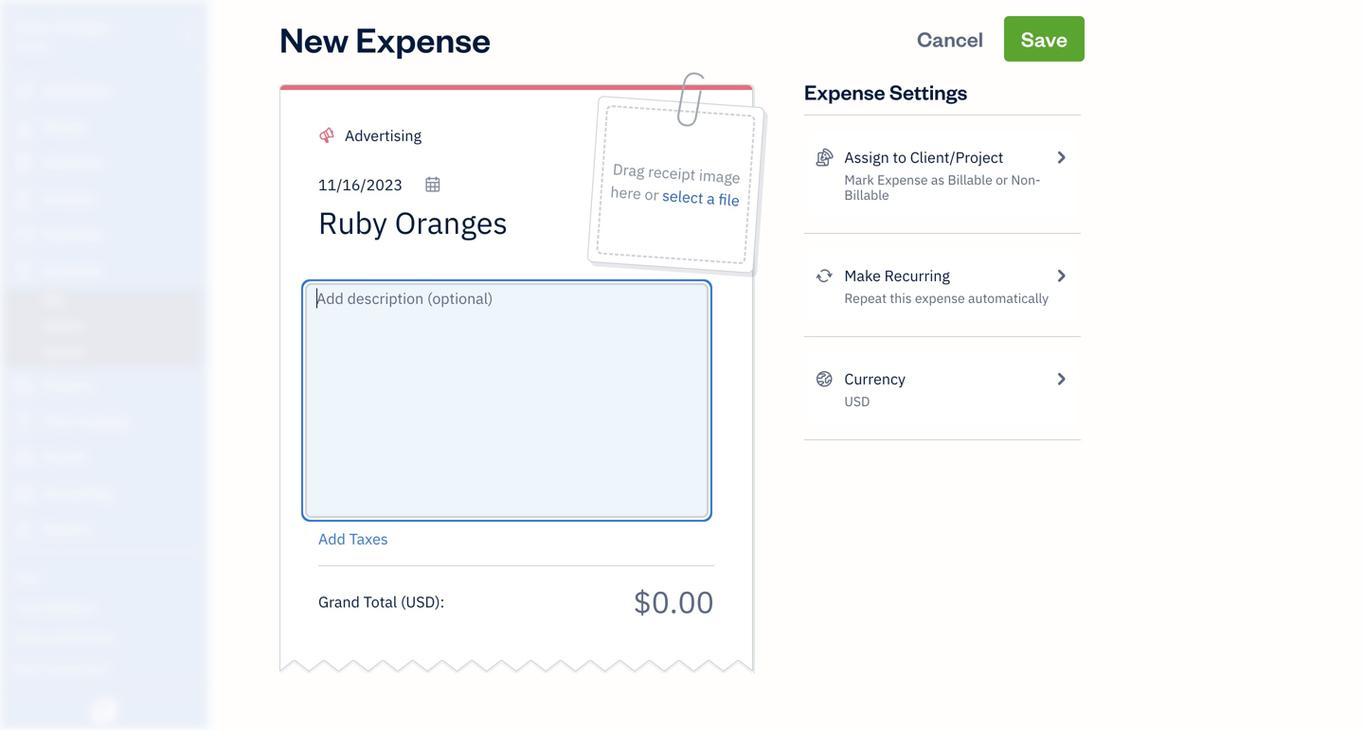 Task type: vqa. For each thing, say whether or not it's contained in the screenshot.
% of expense grand total
no



Task type: describe. For each thing, give the bounding box(es) containing it.
expense settings
[[805, 78, 968, 105]]

chevronright image for currency
[[1052, 368, 1070, 390]]

settings
[[890, 78, 968, 105]]

0 vertical spatial usd
[[845, 393, 870, 410]]

expense for new expense
[[356, 16, 491, 61]]

chevronright image for assign to client/project
[[1052, 146, 1070, 169]]

owner
[[15, 38, 50, 53]]

drag
[[612, 159, 645, 181]]

1 horizontal spatial billable
[[948, 171, 993, 189]]

apps image
[[14, 570, 203, 585]]

chevronright image
[[1052, 264, 1070, 287]]

save
[[1021, 25, 1068, 52]]

taxes
[[349, 529, 388, 549]]

estimate image
[[12, 154, 35, 173]]

client image
[[12, 118, 35, 137]]

expense for mark expense as billable or non- billable
[[878, 171, 928, 189]]

(
[[401, 592, 406, 612]]

refresh image
[[816, 264, 833, 287]]

freshbooks image
[[89, 700, 119, 723]]

repeat this expense automatically
[[845, 290, 1049, 307]]

image
[[699, 165, 741, 188]]

add taxes button
[[318, 528, 388, 551]]

select
[[662, 185, 704, 208]]

automatically
[[968, 290, 1049, 307]]

here
[[610, 182, 642, 204]]

a
[[706, 188, 716, 209]]

to
[[893, 147, 907, 167]]

receipt
[[648, 162, 696, 185]]

0 horizontal spatial usd
[[406, 592, 435, 612]]

items and services image
[[14, 630, 203, 645]]

expense
[[915, 290, 965, 307]]

repeat
[[845, 290, 887, 307]]

main element
[[0, 0, 256, 731]]

currencyandlanguage image
[[816, 368, 833, 390]]

expensesrebilling image
[[816, 146, 833, 169]]

expense image
[[12, 262, 35, 281]]

money image
[[12, 449, 35, 468]]

oranges
[[54, 17, 112, 36]]

select a file button
[[662, 184, 741, 212]]

cancel
[[917, 25, 984, 52]]

mark expense as billable or non- billable
[[845, 171, 1041, 204]]

0 horizontal spatial billable
[[845, 186, 890, 204]]

as
[[931, 171, 945, 189]]

Category text field
[[345, 124, 507, 147]]

):
[[435, 592, 445, 612]]

mark
[[845, 171, 874, 189]]

report image
[[12, 521, 35, 540]]

ruby oranges owner
[[15, 17, 112, 53]]



Task type: locate. For each thing, give the bounding box(es) containing it.
dashboard image
[[12, 82, 35, 101]]

Date in MM/DD/YYYY format text field
[[318, 175, 442, 195]]

1 horizontal spatial or
[[996, 171, 1008, 189]]

2 vertical spatial expense
[[878, 171, 928, 189]]

select a file
[[662, 185, 740, 211]]

add
[[318, 529, 346, 549]]

recurring
[[885, 266, 950, 286]]

0 horizontal spatial or
[[644, 184, 660, 205]]

new
[[280, 16, 349, 61]]

new expense
[[280, 16, 491, 61]]

billable down "assign"
[[845, 186, 890, 204]]

client/project
[[910, 147, 1004, 167]]

or right here
[[644, 184, 660, 205]]

save button
[[1004, 16, 1085, 62]]

usd
[[845, 393, 870, 410], [406, 592, 435, 612]]

chevronright image
[[1052, 146, 1070, 169], [1052, 368, 1070, 390]]

add taxes
[[318, 529, 388, 549]]

Amount (USD) text field
[[633, 582, 715, 622]]

0 vertical spatial expense
[[356, 16, 491, 61]]

or left non-
[[996, 171, 1008, 189]]

2 chevronright image from the top
[[1052, 368, 1070, 390]]

invoice image
[[12, 190, 35, 209]]

cancel button
[[900, 16, 1001, 62]]

or inside drag receipt image here or
[[644, 184, 660, 205]]

chart image
[[12, 485, 35, 504]]

1 chevronright image from the top
[[1052, 146, 1070, 169]]

make
[[845, 266, 881, 286]]

billable
[[948, 171, 993, 189], [845, 186, 890, 204]]

1 vertical spatial usd
[[406, 592, 435, 612]]

file
[[718, 189, 740, 211]]

Merchant text field
[[318, 204, 577, 242]]

project image
[[12, 377, 35, 396]]

assign to client/project
[[845, 147, 1004, 167]]

1 horizontal spatial usd
[[845, 393, 870, 410]]

currency
[[845, 369, 906, 389]]

grand total ( usd ):
[[318, 592, 445, 612]]

team members image
[[14, 600, 203, 615]]

or for mark expense as billable or non- billable
[[996, 171, 1008, 189]]

bank connections image
[[14, 661, 203, 676]]

usd down 'currency'
[[845, 393, 870, 410]]

grand
[[318, 592, 360, 612]]

or
[[996, 171, 1008, 189], [644, 184, 660, 205]]

drag receipt image here or
[[610, 159, 741, 205]]

payment image
[[12, 226, 35, 245]]

billable down client/project
[[948, 171, 993, 189]]

or for drag receipt image here or
[[644, 184, 660, 205]]

total
[[364, 592, 397, 612]]

1 vertical spatial chevronright image
[[1052, 368, 1070, 390]]

usd right the total
[[406, 592, 435, 612]]

Description text field
[[309, 287, 705, 515]]

expense
[[356, 16, 491, 61], [805, 78, 886, 105], [878, 171, 928, 189]]

or inside mark expense as billable or non- billable
[[996, 171, 1008, 189]]

make recurring
[[845, 266, 950, 286]]

0 vertical spatial chevronright image
[[1052, 146, 1070, 169]]

timer image
[[12, 413, 35, 432]]

ruby
[[15, 17, 51, 36]]

settings image
[[14, 691, 203, 706]]

this
[[890, 290, 912, 307]]

expense inside mark expense as billable or non- billable
[[878, 171, 928, 189]]

1 vertical spatial expense
[[805, 78, 886, 105]]

non-
[[1011, 171, 1041, 189]]

assign
[[845, 147, 890, 167]]



